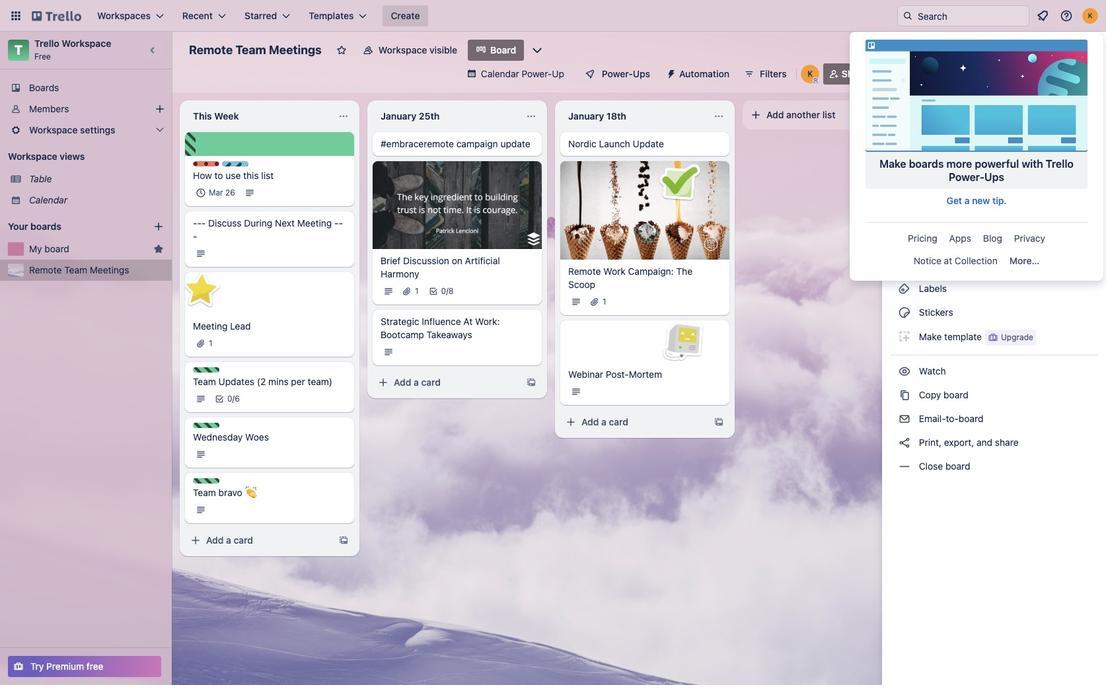 Task type: describe. For each thing, give the bounding box(es) containing it.
a for january 25th
[[414, 377, 419, 388]]

add a card button for campaign
[[373, 372, 518, 393]]

your
[[8, 221, 28, 232]]

0 horizontal spatial list
[[261, 170, 274, 181]]

0 horizontal spatial card
[[234, 535, 253, 546]]

watch link
[[891, 361, 1099, 382]]

new
[[973, 195, 991, 206]]

0 horizontal spatial remote team meetings
[[29, 264, 129, 276]]

share button
[[824, 63, 875, 85]]

January 25th text field
[[373, 106, 521, 127]]

stickers
[[917, 307, 954, 318]]

color: green, title: "recurring item" element for team updates (2 mins per team)
[[193, 368, 220, 373]]

sm image for settings
[[899, 163, 912, 177]]

bravo
[[219, 487, 243, 499]]

0 / 6
[[227, 394, 240, 404]]

work
[[604, 266, 626, 277]]

privacy link
[[1010, 228, 1051, 249]]

this inside how to use this list link
[[243, 170, 259, 181]]

notice
[[914, 255, 942, 266]]

team updates (2 mins per team) link
[[193, 376, 346, 389]]

privacy
[[1015, 233, 1046, 244]]

pete happy image
[[661, 319, 706, 365]]

team updates (2 mins per team)
[[193, 376, 333, 387]]

brief discussion on artificial harmony link
[[381, 254, 534, 281]]

meeting inside --- discuss during next meeting -- -
[[297, 218, 332, 229]]

brief discussion on artificial harmony
[[381, 255, 500, 279]]

blog
[[984, 233, 1003, 244]]

free
[[34, 52, 51, 61]]

members link
[[0, 99, 172, 120]]

remote for remote team meetings link
[[29, 264, 62, 276]]

up
[[552, 68, 565, 79]]

ups inside power-ups link
[[950, 259, 967, 270]]

search image
[[903, 11, 914, 21]]

pricing link
[[903, 228, 943, 249]]

nordic
[[569, 138, 597, 149]]

/ for 6
[[232, 394, 235, 404]]

filters button
[[741, 63, 791, 85]]

sm image for automation
[[899, 235, 912, 248]]

/ for 8
[[446, 286, 449, 296]]

workspaces
[[97, 10, 151, 21]]

make for make boards more powerful with trello power-ups
[[880, 158, 907, 170]]

color: green, title: "recurring item" element for wednesday woes
[[193, 423, 220, 428]]

remote team meetings link
[[29, 264, 164, 277]]

tip.
[[993, 195, 1007, 206]]

filters
[[760, 68, 787, 79]]

--- discuss during next meeting -- -
[[193, 218, 343, 242]]

workspace settings
[[29, 124, 115, 136]]

0 notifications image
[[1035, 8, 1051, 24]]

change background
[[917, 188, 1006, 199]]

#embraceremote
[[381, 138, 454, 149]]

post-
[[606, 369, 629, 380]]

1 for harmony
[[415, 286, 419, 296]]

trello workspace link
[[34, 38, 111, 49]]

starred
[[245, 10, 277, 21]]

january for january 18th
[[569, 110, 605, 122]]

campaign:
[[628, 266, 674, 277]]

color: sky, title: none image
[[222, 161, 249, 167]]

menu
[[981, 44, 1008, 56]]

automation button
[[661, 63, 738, 85]]

share
[[996, 437, 1019, 448]]

make boards more powerful with trello power-ups link
[[866, 40, 1088, 189]]

more… button
[[1005, 251, 1046, 272]]

power-ups inside "button"
[[602, 68, 651, 79]]

wednesday woes
[[193, 432, 269, 443]]

sm image for archived items
[[899, 131, 912, 144]]

make template
[[917, 331, 983, 342]]

update
[[501, 138, 531, 149]]

my board link
[[29, 243, 148, 256]]

strategic influence at work: bootcamp takeaways link
[[381, 315, 534, 342]]

star or unstar board image
[[336, 45, 347, 56]]

try
[[30, 661, 44, 672]]

meetings inside text field
[[269, 43, 322, 57]]

powerful
[[976, 158, 1020, 170]]

email-to-board
[[917, 413, 984, 424]]

sm image for power-ups
[[899, 259, 912, 272]]

sm image for copy board
[[899, 389, 912, 402]]

calendar for calendar power-up
[[481, 68, 520, 79]]

print, export, and share link
[[891, 432, 1099, 454]]

remote inside remote team meetings text field
[[189, 43, 233, 57]]

about this board button
[[891, 79, 1099, 101]]

launch
[[599, 138, 631, 149]]

sm image inside automation button
[[661, 63, 680, 82]]

strategic
[[381, 316, 420, 327]]

mar
[[209, 188, 223, 198]]

Search field
[[914, 6, 1030, 26]]

wednesday
[[193, 432, 243, 443]]

board for copy board
[[944, 389, 969, 401]]

make for make template
[[920, 331, 942, 342]]

to-
[[946, 413, 959, 424]]

January 18th text field
[[561, 106, 709, 127]]

work:
[[475, 316, 500, 327]]

25th
[[419, 110, 440, 122]]

add board image
[[153, 222, 164, 232]]

sm image for watch
[[899, 365, 912, 378]]

discussion
[[403, 255, 450, 266]]

at
[[945, 255, 953, 266]]

26
[[226, 188, 235, 198]]

about this board
[[920, 84, 991, 95]]

copy
[[920, 389, 942, 401]]

apps link
[[945, 228, 977, 249]]

trello inside 'make boards more powerful with trello power-ups'
[[1047, 158, 1074, 170]]

add for this week
[[206, 535, 224, 546]]

create from template… image
[[526, 377, 537, 388]]

sm image for labels
[[899, 282, 912, 296]]

artificial
[[465, 255, 500, 266]]

check image
[[657, 160, 703, 205]]

sm image for print, export, and share
[[899, 436, 912, 450]]

january 18th
[[569, 110, 627, 122]]

0 horizontal spatial 1
[[209, 339, 213, 348]]

team inside text field
[[236, 43, 266, 57]]

webinar post-mortem
[[569, 369, 663, 380]]

team left updates
[[193, 376, 216, 387]]

about
[[920, 84, 945, 95]]

remote work campaign: the scoop
[[569, 266, 693, 290]]

board for close board
[[946, 461, 971, 472]]

team)
[[308, 376, 333, 387]]

labels
[[917, 283, 948, 294]]

views
[[60, 151, 85, 162]]

january 25th
[[381, 110, 440, 122]]

add inside 'button'
[[767, 109, 784, 120]]

more…
[[1010, 255, 1040, 266]]

discuss
[[208, 218, 242, 229]]

webinar
[[569, 369, 604, 380]]

team down my board "link"
[[64, 264, 87, 276]]

close
[[920, 461, 944, 472]]

brief
[[381, 255, 401, 266]]

add for january 18th
[[582, 417, 599, 428]]

custom fields
[[919, 212, 980, 223]]

power-ups link
[[891, 255, 1099, 276]]

#embraceremote campaign update link
[[381, 138, 534, 151]]



Task type: locate. For each thing, give the bounding box(es) containing it.
ups inside "power-ups" "button"
[[633, 68, 651, 79]]

0 vertical spatial /
[[446, 286, 449, 296]]

trello up free on the top left of the page
[[34, 38, 59, 49]]

0 left 8
[[441, 286, 446, 296]]

board right my
[[45, 243, 69, 255]]

workspace down members
[[29, 124, 78, 136]]

calendar power-up
[[481, 68, 565, 79]]

power- down customize views icon
[[522, 68, 552, 79]]

star image
[[179, 268, 224, 313]]

1 horizontal spatial /
[[446, 286, 449, 296]]

2 vertical spatial color: green, title: "recurring item" element
[[193, 479, 220, 484]]

campaign
[[457, 138, 498, 149]]

sm image left make template
[[899, 330, 912, 343]]

template
[[945, 331, 983, 342]]

add down webinar
[[582, 417, 599, 428]]

calendar inside calendar 'link'
[[29, 194, 67, 206]]

0 vertical spatial add a card button
[[373, 372, 518, 393]]

power-ups up the 18th
[[602, 68, 651, 79]]

create from template… image
[[714, 417, 725, 428], [339, 536, 349, 546]]

0 vertical spatial meeting
[[297, 218, 332, 229]]

1 horizontal spatial create from template… image
[[714, 417, 725, 428]]

team left bravo
[[193, 487, 216, 499]]

1 vertical spatial add a card button
[[561, 412, 706, 433]]

try premium free
[[30, 661, 104, 672]]

webinar post-mortem link
[[569, 368, 722, 382]]

starred icon image
[[153, 244, 164, 255]]

a down bravo
[[226, 535, 231, 546]]

1 horizontal spatial add a card
[[394, 377, 441, 388]]

1 vertical spatial boards
[[30, 221, 61, 232]]

sm image for activity
[[899, 107, 912, 120]]

make inside 'make boards more powerful with trello power-ups'
[[880, 158, 907, 170]]

settings
[[80, 124, 115, 136]]

a for this week
[[226, 535, 231, 546]]

bootcamp
[[381, 329, 424, 340]]

add a card button down 👏
[[185, 530, 331, 551]]

0 vertical spatial this
[[948, 84, 963, 95]]

board up to-
[[944, 389, 969, 401]]

1 down 'meeting lead'
[[209, 339, 213, 348]]

/ down updates
[[232, 394, 235, 404]]

boards for make
[[910, 158, 945, 170]]

workspace inside dropdown button
[[29, 124, 78, 136]]

customize views image
[[531, 44, 544, 57]]

1 down 'harmony' at top left
[[415, 286, 419, 296]]

1
[[415, 286, 419, 296], [603, 297, 607, 307], [209, 339, 213, 348]]

create from template… image for webinar post-mortem
[[714, 417, 725, 428]]

sm image inside power-ups link
[[899, 259, 912, 272]]

card down the takeaways
[[422, 377, 441, 388]]

table link
[[29, 173, 164, 186]]

add a card button down webinar post-mortem link on the bottom of the page
[[561, 412, 706, 433]]

2 horizontal spatial add a card
[[582, 417, 629, 428]]

get a new tip.
[[947, 195, 1007, 206]]

2 horizontal spatial remote
[[569, 266, 601, 277]]

team down starred
[[236, 43, 266, 57]]

sm image inside activity link
[[899, 107, 912, 120]]

board inside button
[[966, 84, 991, 95]]

1 vertical spatial 0
[[227, 394, 232, 404]]

remote down my board on the top left of page
[[29, 264, 62, 276]]

ups up january 18th text field
[[633, 68, 651, 79]]

color: green, title: "recurring item" element up "team bravo 👏" on the bottom
[[193, 479, 220, 484]]

1 horizontal spatial this
[[948, 84, 963, 95]]

0 horizontal spatial 0
[[227, 394, 232, 404]]

kendallparks02 (kendallparks02) image right open information menu icon
[[1083, 8, 1099, 24]]

add a card for #embraceremote
[[394, 377, 441, 388]]

january for january 25th
[[381, 110, 417, 122]]

0 horizontal spatial meeting
[[193, 321, 228, 332]]

0 horizontal spatial january
[[381, 110, 417, 122]]

sm image left watch
[[899, 365, 912, 378]]

0 for 0 / 6
[[227, 394, 232, 404]]

/ down brief discussion on artificial harmony
[[446, 286, 449, 296]]

calendar inside the calendar power-up link
[[481, 68, 520, 79]]

january inside text field
[[381, 110, 417, 122]]

sm image inside stickers link
[[899, 306, 912, 319]]

0 horizontal spatial create from template… image
[[339, 536, 349, 546]]

add down "team bravo 👏" on the bottom
[[206, 535, 224, 546]]

1 horizontal spatial 0
[[441, 286, 446, 296]]

0 horizontal spatial meetings
[[90, 264, 129, 276]]

sm image inside labels link
[[899, 282, 912, 296]]

meetings
[[269, 43, 322, 57], [90, 264, 129, 276]]

pricing
[[909, 233, 938, 244]]

1 horizontal spatial ups
[[950, 259, 967, 270]]

remote for "remote work campaign: the scoop" link
[[569, 266, 601, 277]]

Mar 26 checkbox
[[193, 185, 239, 201]]

0 left 6
[[227, 394, 232, 404]]

1 sm image from the top
[[899, 107, 912, 120]]

sm image inside email-to-board link
[[899, 413, 912, 426]]

0 vertical spatial list
[[823, 109, 836, 120]]

scoop
[[569, 279, 596, 290]]

power-ups button
[[576, 63, 659, 85]]

a right get
[[965, 195, 970, 206]]

ups inside 'make boards more powerful with trello power-ups'
[[985, 171, 1005, 183]]

list right use
[[261, 170, 274, 181]]

0 vertical spatial automation
[[680, 68, 730, 79]]

workspace navigation collapse icon image
[[144, 41, 163, 60]]

sm image
[[661, 63, 680, 82], [899, 131, 912, 144], [899, 163, 912, 177], [899, 259, 912, 272], [899, 306, 912, 319], [899, 330, 912, 343], [899, 365, 912, 378], [899, 389, 912, 402], [899, 436, 912, 450], [899, 460, 912, 473]]

1 horizontal spatial calendar
[[481, 68, 520, 79]]

add a card down webinar post-mortem
[[582, 417, 629, 428]]

board for my board
[[45, 243, 69, 255]]

a inside get a new tip. "button"
[[965, 195, 970, 206]]

2 vertical spatial add a card
[[206, 535, 253, 546]]

make down stickers
[[920, 331, 942, 342]]

0 horizontal spatial this
[[243, 170, 259, 181]]

2 horizontal spatial ups
[[985, 171, 1005, 183]]

notice at collection link
[[909, 251, 1004, 272]]

meetings down my board "link"
[[90, 264, 129, 276]]

t link
[[8, 40, 29, 61]]

sm image inside 'close board' link
[[899, 460, 912, 473]]

0 horizontal spatial add a card button
[[185, 530, 331, 551]]

per
[[291, 376, 305, 387]]

background
[[955, 188, 1006, 199]]

nordic launch update
[[569, 138, 664, 149]]

to
[[215, 170, 223, 181]]

visible
[[430, 44, 458, 56]]

card
[[422, 377, 441, 388], [609, 417, 629, 428], [234, 535, 253, 546]]

a down bootcamp
[[414, 377, 419, 388]]

0 vertical spatial kendallparks02 (kendallparks02) image
[[1083, 8, 1099, 24]]

1 horizontal spatial meeting
[[297, 218, 332, 229]]

boards inside your boards with 2 items element
[[30, 221, 61, 232]]

power- up the 18th
[[602, 68, 633, 79]]

more
[[947, 158, 973, 170]]

sm image left stickers
[[899, 306, 912, 319]]

sm image for make template
[[899, 330, 912, 343]]

automation up at
[[917, 235, 968, 247]]

your boards with 2 items element
[[8, 219, 134, 235]]

your boards
[[8, 221, 61, 232]]

remote inside remote team meetings link
[[29, 264, 62, 276]]

2 vertical spatial 1
[[209, 339, 213, 348]]

1 vertical spatial remote team meetings
[[29, 264, 129, 276]]

board up activity link at the right top of the page
[[966, 84, 991, 95]]

0 vertical spatial color: green, title: "recurring item" element
[[193, 368, 220, 373]]

0 horizontal spatial calendar
[[29, 194, 67, 206]]

remote team meetings down starred
[[189, 43, 322, 57]]

2 sm image from the top
[[899, 235, 912, 248]]

make left 'settings'
[[880, 158, 907, 170]]

update
[[633, 138, 664, 149]]

power-ups
[[602, 68, 651, 79], [917, 259, 969, 270]]

0 vertical spatial card
[[422, 377, 441, 388]]

3 sm image from the top
[[899, 282, 912, 296]]

open information menu image
[[1061, 9, 1074, 22]]

board link
[[468, 40, 525, 61]]

labels link
[[891, 278, 1099, 300]]

power-ups up "labels"
[[917, 259, 969, 270]]

blog link
[[979, 228, 1008, 249]]

1 down work
[[603, 297, 607, 307]]

1 vertical spatial make
[[920, 331, 942, 342]]

1 horizontal spatial make
[[920, 331, 942, 342]]

create
[[391, 10, 420, 21]]

2 horizontal spatial card
[[609, 417, 629, 428]]

0 vertical spatial make
[[880, 158, 907, 170]]

1 vertical spatial calendar
[[29, 194, 67, 206]]

automation
[[680, 68, 730, 79], [917, 235, 968, 247]]

0 horizontal spatial automation
[[680, 68, 730, 79]]

ups down powerful
[[985, 171, 1005, 183]]

nordic launch update link
[[569, 138, 722, 151]]

1 vertical spatial /
[[232, 394, 235, 404]]

color: red, title: none image
[[193, 161, 220, 167]]

sm image inside "settings" 'link'
[[899, 163, 912, 177]]

sm image left archived
[[899, 131, 912, 144]]

boards for your
[[30, 221, 61, 232]]

sm image inside archived items link
[[899, 131, 912, 144]]

workspace settings button
[[0, 120, 172, 141]]

1 horizontal spatial list
[[823, 109, 836, 120]]

team
[[236, 43, 266, 57], [64, 264, 87, 276], [193, 376, 216, 387], [193, 487, 216, 499]]

a
[[965, 195, 970, 206], [414, 377, 419, 388], [602, 417, 607, 428], [226, 535, 231, 546]]

1 vertical spatial 1
[[603, 297, 607, 307]]

1 january from the left
[[381, 110, 417, 122]]

sm image right "power-ups" "button"
[[661, 63, 680, 82]]

#embraceremote campaign update
[[381, 138, 531, 149]]

card down 👏
[[234, 535, 253, 546]]

boards link
[[0, 77, 172, 99]]

0 horizontal spatial add a card
[[206, 535, 253, 546]]

add down bootcamp
[[394, 377, 412, 388]]

0 horizontal spatial power-ups
[[602, 68, 651, 79]]

fields
[[955, 212, 980, 223]]

0 vertical spatial power-ups
[[602, 68, 651, 79]]

1 horizontal spatial card
[[422, 377, 441, 388]]

1 vertical spatial list
[[261, 170, 274, 181]]

workspace inside the trello workspace free
[[62, 38, 111, 49]]

0 horizontal spatial make
[[880, 158, 907, 170]]

power- inside 'make boards more powerful with trello power-ups'
[[949, 171, 985, 183]]

remote inside remote work campaign: the scoop
[[569, 266, 601, 277]]

1 vertical spatial card
[[609, 417, 629, 428]]

meeting lead
[[193, 321, 251, 332]]

during
[[244, 218, 273, 229]]

sm image for email-to-board
[[899, 413, 912, 426]]

list inside 'button'
[[823, 109, 836, 120]]

boards
[[910, 158, 945, 170], [30, 221, 61, 232]]

workspace up table at the left
[[8, 151, 57, 162]]

remote down recent popup button
[[189, 43, 233, 57]]

sm image left "notice" at the top right
[[899, 259, 912, 272]]

workspace down the back to home image
[[62, 38, 111, 49]]

ups down apps link
[[950, 259, 967, 270]]

workspace for workspace settings
[[29, 124, 78, 136]]

1 horizontal spatial kendallparks02 (kendallparks02) image
[[1083, 8, 1099, 24]]

use
[[226, 170, 241, 181]]

card for launch
[[609, 417, 629, 428]]

0 vertical spatial 1
[[415, 286, 419, 296]]

remote team meetings inside text field
[[189, 43, 322, 57]]

1 vertical spatial create from template… image
[[339, 536, 349, 546]]

0 vertical spatial trello
[[34, 38, 59, 49]]

this
[[948, 84, 963, 95], [243, 170, 259, 181]]

2 horizontal spatial add a card button
[[561, 412, 706, 433]]

recent
[[182, 10, 213, 21]]

kendallparks02 (kendallparks02) image
[[1083, 8, 1099, 24], [801, 65, 820, 83]]

sm image for close board
[[899, 460, 912, 473]]

sm image inside automation link
[[899, 235, 912, 248]]

automation inside button
[[680, 68, 730, 79]]

0 vertical spatial create from template… image
[[714, 417, 725, 428]]

starred button
[[237, 5, 298, 26]]

kendallparks02 (kendallparks02) image right the filters
[[801, 65, 820, 83]]

this inside about this board button
[[948, 84, 963, 95]]

color: green, title: "recurring item" element up updates
[[193, 368, 220, 373]]

board up print, export, and share at the right bottom of the page
[[959, 413, 984, 424]]

card for campaign
[[422, 377, 441, 388]]

👏
[[245, 487, 257, 499]]

board down export,
[[946, 461, 971, 472]]

back to home image
[[32, 5, 81, 26]]

1 horizontal spatial remote
[[189, 43, 233, 57]]

board
[[966, 84, 991, 95], [45, 243, 69, 255], [944, 389, 969, 401], [959, 413, 984, 424], [946, 461, 971, 472]]

sm image
[[899, 107, 912, 120], [899, 235, 912, 248], [899, 282, 912, 296], [899, 413, 912, 426]]

remote up scoop
[[569, 266, 601, 277]]

0 vertical spatial remote team meetings
[[189, 43, 322, 57]]

0 / 8
[[441, 286, 454, 296]]

workspace views
[[8, 151, 85, 162]]

1 vertical spatial ups
[[985, 171, 1005, 183]]

mins
[[269, 376, 289, 387]]

1 vertical spatial this
[[243, 170, 259, 181]]

january left 25th
[[381, 110, 417, 122]]

boards up my board on the top left of page
[[30, 221, 61, 232]]

mortem
[[629, 369, 663, 380]]

1 vertical spatial automation
[[917, 235, 968, 247]]

This Week text field
[[185, 106, 333, 127]]

4 sm image from the top
[[899, 413, 912, 426]]

sm image for stickers
[[899, 306, 912, 319]]

workspace
[[62, 38, 111, 49], [379, 44, 427, 56], [29, 124, 78, 136], [8, 151, 57, 162]]

2 vertical spatial card
[[234, 535, 253, 546]]

2 color: green, title: "recurring item" element from the top
[[193, 423, 220, 428]]

premium
[[46, 661, 84, 672]]

boards down archived
[[910, 158, 945, 170]]

workspace down create button
[[379, 44, 427, 56]]

my
[[29, 243, 42, 255]]

add another list button
[[743, 101, 923, 130]]

sm image left 'settings'
[[899, 163, 912, 177]]

0 horizontal spatial remote
[[29, 264, 62, 276]]

1 vertical spatial meetings
[[90, 264, 129, 276]]

0 vertical spatial calendar
[[481, 68, 520, 79]]

templates
[[309, 10, 354, 21]]

this right use
[[243, 170, 259, 181]]

meeting left lead
[[193, 321, 228, 332]]

3 color: green, title: "recurring item" element from the top
[[193, 479, 220, 484]]

color: green, title: "recurring item" element up wednesday
[[193, 423, 220, 428]]

activity
[[917, 108, 951, 119]]

archived items
[[917, 132, 983, 143]]

1 horizontal spatial 1
[[415, 286, 419, 296]]

add a card down bravo
[[206, 535, 253, 546]]

1 vertical spatial color: green, title: "recurring item" element
[[193, 423, 220, 428]]

primary element
[[0, 0, 1107, 32]]

create from template… image for meeting lead
[[339, 536, 349, 546]]

strategic influence at work: bootcamp takeaways
[[381, 316, 500, 340]]

print, export, and share
[[917, 437, 1019, 448]]

0 horizontal spatial kendallparks02 (kendallparks02) image
[[801, 65, 820, 83]]

calendar power-up link
[[459, 63, 573, 85]]

sm image inside watch link
[[899, 365, 912, 378]]

a for january 18th
[[602, 417, 607, 428]]

add a card down bootcamp
[[394, 377, 441, 388]]

card down post-
[[609, 417, 629, 428]]

upgrade
[[1002, 333, 1034, 343]]

power- inside "button"
[[602, 68, 633, 79]]

color: green, title: "recurring item" element
[[193, 368, 220, 373], [193, 423, 220, 428], [193, 479, 220, 484]]

january inside text field
[[569, 110, 605, 122]]

sm image inside print, export, and share link
[[899, 436, 912, 450]]

remote team meetings down my board "link"
[[29, 264, 129, 276]]

updates
[[219, 376, 255, 387]]

add a card button down the takeaways
[[373, 372, 518, 393]]

1 horizontal spatial add a card button
[[373, 372, 518, 393]]

workspace for workspace visible
[[379, 44, 427, 56]]

0 for 0 / 8
[[441, 286, 446, 296]]

2 horizontal spatial 1
[[603, 297, 607, 307]]

1 for scoop
[[603, 297, 607, 307]]

calendar for calendar
[[29, 194, 67, 206]]

this right about on the right of the page
[[948, 84, 963, 95]]

0 horizontal spatial trello
[[34, 38, 59, 49]]

1 horizontal spatial remote team meetings
[[189, 43, 322, 57]]

ups
[[633, 68, 651, 79], [985, 171, 1005, 183], [950, 259, 967, 270]]

0 vertical spatial meetings
[[269, 43, 322, 57]]

0 vertical spatial boards
[[910, 158, 945, 170]]

how to use this list
[[193, 170, 274, 181]]

2 vertical spatial add a card button
[[185, 530, 331, 551]]

1 horizontal spatial boards
[[910, 158, 945, 170]]

color: green, title: "recurring item" element for team bravo 👏
[[193, 479, 220, 484]]

meetings down starred dropdown button
[[269, 43, 322, 57]]

sm image left close
[[899, 460, 912, 473]]

stickers link
[[891, 302, 1099, 323]]

trello right with
[[1047, 158, 1074, 170]]

0 vertical spatial ups
[[633, 68, 651, 79]]

workspace for workspace views
[[8, 151, 57, 162]]

1 horizontal spatial power-ups
[[917, 259, 969, 270]]

sm image inside copy board link
[[899, 389, 912, 402]]

0 horizontal spatial ups
[[633, 68, 651, 79]]

email-
[[920, 413, 947, 424]]

0 horizontal spatial /
[[232, 394, 235, 404]]

0 vertical spatial 0
[[441, 286, 446, 296]]

list right "another" on the right top
[[823, 109, 836, 120]]

board inside "link"
[[45, 243, 69, 255]]

add left "another" on the right top
[[767, 109, 784, 120]]

a down webinar post-mortem
[[602, 417, 607, 428]]

2 january from the left
[[569, 110, 605, 122]]

calendar down table at the left
[[29, 194, 67, 206]]

lead
[[230, 321, 251, 332]]

1 vertical spatial add a card
[[582, 417, 629, 428]]

sm image left print,
[[899, 436, 912, 450]]

1 vertical spatial power-ups
[[917, 259, 969, 270]]

automation left filters button
[[680, 68, 730, 79]]

add a card for nordic
[[582, 417, 629, 428]]

templates button
[[301, 5, 375, 26]]

1 horizontal spatial january
[[569, 110, 605, 122]]

on
[[452, 255, 463, 266]]

trello inside the trello workspace free
[[34, 38, 59, 49]]

Board name text field
[[182, 40, 328, 61]]

1 vertical spatial trello
[[1047, 158, 1074, 170]]

1 color: green, title: "recurring item" element from the top
[[193, 368, 220, 373]]

power- up "labels"
[[920, 259, 950, 270]]

add for january 25th
[[394, 377, 412, 388]]

workspace inside button
[[379, 44, 427, 56]]

this member is an admin of this board. image
[[813, 77, 819, 83]]

calendar down "board" link
[[481, 68, 520, 79]]

share
[[842, 68, 868, 79]]

remote work campaign: the scoop link
[[569, 265, 722, 292]]

0 horizontal spatial boards
[[30, 221, 61, 232]]

next
[[275, 218, 295, 229]]

table
[[29, 173, 52, 184]]

1 horizontal spatial trello
[[1047, 158, 1074, 170]]

boards inside 'make boards more powerful with trello power-ups'
[[910, 158, 945, 170]]

january up nordic on the top right
[[569, 110, 605, 122]]

power- down more
[[949, 171, 985, 183]]

2 vertical spatial ups
[[950, 259, 967, 270]]

meeting right next
[[297, 218, 332, 229]]

1 horizontal spatial meetings
[[269, 43, 322, 57]]

create button
[[383, 5, 428, 26]]

sm image left copy
[[899, 389, 912, 402]]

add a card button for launch
[[561, 412, 706, 433]]

1 vertical spatial kendallparks02 (kendallparks02) image
[[801, 65, 820, 83]]

1 vertical spatial meeting
[[193, 321, 228, 332]]

1 horizontal spatial automation
[[917, 235, 968, 247]]

0 vertical spatial add a card
[[394, 377, 441, 388]]



Task type: vqa. For each thing, say whether or not it's contained in the screenshot.
the Brief
yes



